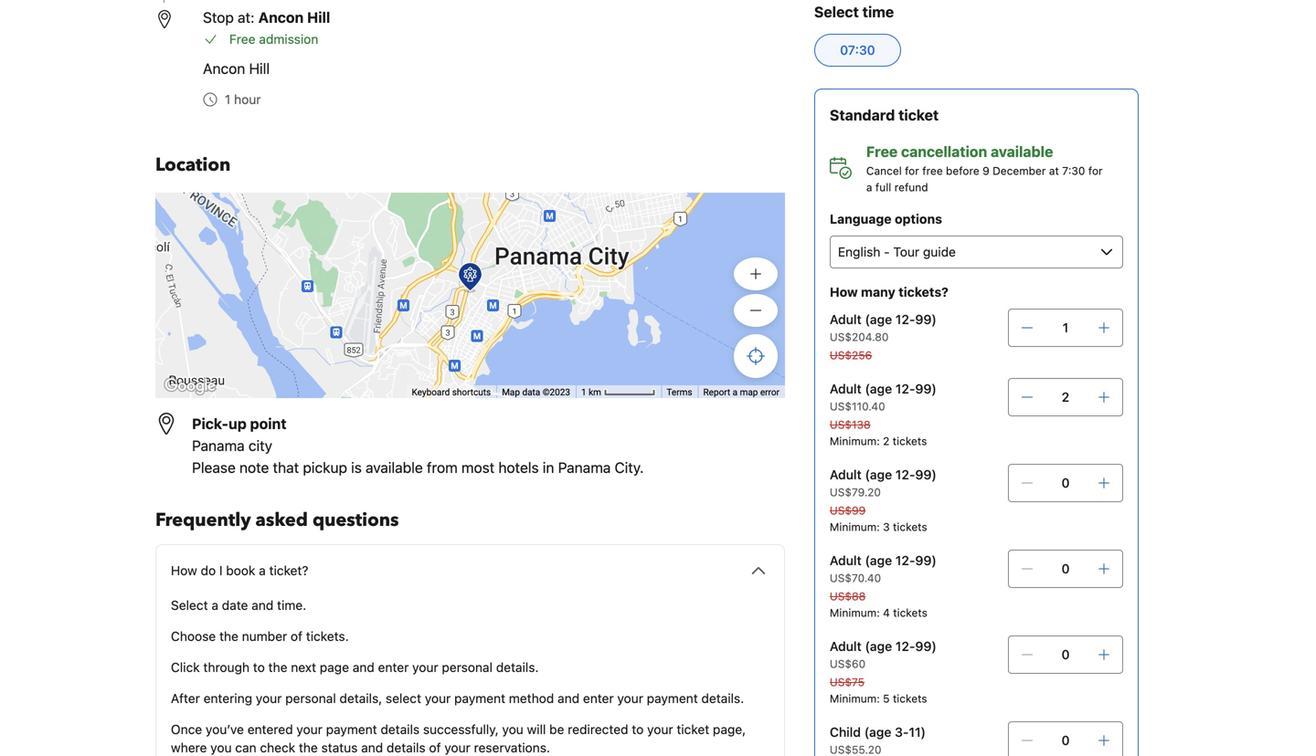 Task type: vqa. For each thing, say whether or not it's contained in the screenshot.
'in'
yes



Task type: locate. For each thing, give the bounding box(es) containing it.
2 horizontal spatial payment
[[647, 691, 698, 706]]

0 horizontal spatial of
[[291, 629, 303, 644]]

(age left 3- on the bottom
[[864, 725, 891, 740]]

tickets right '3' on the right
[[893, 521, 927, 534]]

1 vertical spatial select
[[171, 598, 208, 613]]

your up select
[[412, 660, 438, 675]]

the left next
[[268, 660, 287, 675]]

cancellation
[[901, 143, 987, 160]]

1 horizontal spatial ancon
[[258, 9, 304, 26]]

1 vertical spatial ticket
[[677, 722, 709, 737]]

where
[[171, 741, 207, 756]]

the right "check"
[[299, 741, 318, 756]]

available
[[991, 143, 1053, 160], [366, 459, 423, 477]]

terms link
[[667, 387, 692, 398]]

free down the "at:"
[[229, 32, 255, 47]]

1 vertical spatial free
[[866, 143, 898, 160]]

ticket up cancellation
[[898, 106, 939, 124]]

0 vertical spatial hill
[[307, 9, 330, 26]]

details,
[[340, 691, 382, 706]]

minimum: inside the us$75 minimum: 5 tickets
[[830, 693, 880, 706]]

time.
[[277, 598, 306, 613]]

personal down next
[[285, 691, 336, 706]]

check
[[260, 741, 295, 756]]

minimum: inside us$138 minimum: 2 tickets
[[830, 435, 880, 448]]

12- inside adult (age 12-99) us$204.80
[[895, 312, 915, 327]]

2 horizontal spatial the
[[299, 741, 318, 756]]

1 vertical spatial details.
[[701, 691, 744, 706]]

adult (age 12-99) us$204.80
[[830, 312, 937, 344]]

a inside "free cancellation available cancel for free before 9 december at 7:30 for a full refund"
[[866, 181, 872, 194]]

0 horizontal spatial to
[[253, 660, 265, 675]]

0 horizontal spatial payment
[[326, 722, 377, 737]]

panama up please
[[192, 437, 245, 455]]

details. up method
[[496, 660, 539, 675]]

select for select time
[[814, 3, 859, 21]]

12- inside adult (age 12-99) us$110.40
[[895, 382, 915, 397]]

1 adult from the top
[[830, 312, 862, 327]]

method
[[509, 691, 554, 706]]

minimum: down us$99
[[830, 521, 880, 534]]

1 minimum: from the top
[[830, 435, 880, 448]]

at:
[[238, 9, 255, 26]]

you've
[[206, 722, 244, 737]]

panama
[[192, 437, 245, 455], [558, 459, 611, 477]]

how left many on the right top of page
[[830, 285, 858, 300]]

available inside "free cancellation available cancel for free before 9 december at 7:30 for a full refund"
[[991, 143, 1053, 160]]

12- for adult (age 12-99) us$60
[[895, 639, 915, 654]]

(age inside adult (age 12-99) us$204.80
[[865, 312, 892, 327]]

5 99) from the top
[[915, 639, 937, 654]]

0 horizontal spatial panama
[[192, 437, 245, 455]]

12- down how many tickets?
[[895, 312, 915, 327]]

1 12- from the top
[[895, 312, 915, 327]]

0 horizontal spatial for
[[905, 164, 919, 177]]

12- down us$138 minimum: 2 tickets
[[895, 467, 915, 483]]

1 vertical spatial details
[[387, 741, 426, 756]]

at
[[1049, 164, 1059, 177]]

and right status
[[361, 741, 383, 756]]

for right 7:30
[[1088, 164, 1103, 177]]

0 horizontal spatial hill
[[249, 60, 270, 77]]

1 vertical spatial hill
[[249, 60, 270, 77]]

(age up us$204.80
[[865, 312, 892, 327]]

0 horizontal spatial how
[[171, 563, 197, 578]]

stop at: ancon hill
[[203, 9, 330, 26]]

0 horizontal spatial free
[[229, 32, 255, 47]]

1 horizontal spatial you
[[502, 722, 523, 737]]

how many tickets?
[[830, 285, 948, 300]]

99) down us$138 minimum: 2 tickets
[[915, 467, 937, 483]]

select
[[386, 691, 421, 706]]

2 minimum: from the top
[[830, 521, 880, 534]]

1 horizontal spatial 2
[[1062, 390, 1069, 405]]

1 vertical spatial available
[[366, 459, 423, 477]]

0 vertical spatial ancon
[[258, 9, 304, 26]]

available inside "pick-up point panama city please note that pickup is available from most hotels in panama city."
[[366, 459, 423, 477]]

1 horizontal spatial to
[[632, 722, 644, 737]]

tickets up "adult (age 12-99) us$79.20"
[[893, 435, 927, 448]]

do
[[201, 563, 216, 578]]

google image
[[160, 375, 220, 398]]

tickets right 5
[[893, 693, 927, 706]]

0 vertical spatial ticket
[[898, 106, 939, 124]]

0 vertical spatial select
[[814, 3, 859, 21]]

keyboard
[[412, 387, 450, 398]]

1 inside button
[[581, 387, 586, 398]]

to right redirected
[[632, 722, 644, 737]]

0 vertical spatial of
[[291, 629, 303, 644]]

1 vertical spatial 2
[[883, 435, 890, 448]]

personal up after entering your personal details, select your payment method and enter your payment details.
[[442, 660, 493, 675]]

pickup
[[303, 459, 347, 477]]

99) inside adult (age 12-99) us$204.80
[[915, 312, 937, 327]]

0 vertical spatial you
[[502, 722, 523, 737]]

0 horizontal spatial 1
[[225, 92, 231, 107]]

1 horizontal spatial hill
[[307, 9, 330, 26]]

99) down us$88 minimum: 4 tickets
[[915, 639, 937, 654]]

a left full
[[866, 181, 872, 194]]

click through to the next page and enter your personal details.
[[171, 660, 539, 675]]

1 horizontal spatial select
[[814, 3, 859, 21]]

available up december
[[991, 143, 1053, 160]]

3 12- from the top
[[895, 467, 915, 483]]

ancon up free admission
[[258, 9, 304, 26]]

details. up page,
[[701, 691, 744, 706]]

ticket left page,
[[677, 722, 709, 737]]

99) inside adult (age 12-99) us$60
[[915, 639, 937, 654]]

adult inside "adult (age 12-99) us$79.20"
[[830, 467, 862, 483]]

how left 'do'
[[171, 563, 197, 578]]

language
[[830, 212, 892, 227]]

the up through
[[219, 629, 238, 644]]

report a map error link
[[703, 387, 779, 398]]

0 vertical spatial 2
[[1062, 390, 1069, 405]]

12- down us$99 minimum: 3 tickets
[[895, 553, 915, 568]]

1 vertical spatial 1
[[1063, 320, 1069, 335]]

1 99) from the top
[[915, 312, 937, 327]]

5 adult from the top
[[830, 639, 862, 654]]

©2023
[[543, 387, 570, 398]]

personal
[[442, 660, 493, 675], [285, 691, 336, 706]]

1 horizontal spatial for
[[1088, 164, 1103, 177]]

your up entered
[[256, 691, 282, 706]]

minimum: for adult (age 12-99) us$60
[[830, 693, 880, 706]]

entered
[[247, 722, 293, 737]]

adult up us$204.80
[[830, 312, 862, 327]]

full
[[875, 181, 891, 194]]

in
[[543, 459, 554, 477]]

free up cancel
[[866, 143, 898, 160]]

3 99) from the top
[[915, 467, 937, 483]]

a left date
[[211, 598, 218, 613]]

payment
[[454, 691, 505, 706], [647, 691, 698, 706], [326, 722, 377, 737]]

us$75
[[830, 676, 865, 689]]

2 0 from the top
[[1061, 562, 1070, 577]]

adult up "us$70.40"
[[830, 553, 862, 568]]

entering
[[203, 691, 252, 706]]

select inside how do i book a ticket? element
[[171, 598, 208, 613]]

is
[[351, 459, 362, 477]]

details.
[[496, 660, 539, 675], [701, 691, 744, 706]]

tickets right 4
[[893, 607, 927, 620]]

0 vertical spatial available
[[991, 143, 1053, 160]]

minimum: inside us$88 minimum: 4 tickets
[[830, 607, 880, 620]]

us$88
[[830, 590, 866, 603]]

of
[[291, 629, 303, 644], [429, 741, 441, 756]]

(age inside adult (age 12-99) us$70.40
[[865, 553, 892, 568]]

free admission
[[229, 32, 318, 47]]

adult up "us$110.40"
[[830, 382, 862, 397]]

(age down 4
[[865, 639, 892, 654]]

select up choose
[[171, 598, 208, 613]]

12- down us$88 minimum: 4 tickets
[[895, 639, 915, 654]]

3 adult from the top
[[830, 467, 862, 483]]

1 vertical spatial the
[[268, 660, 287, 675]]

a left map
[[733, 387, 738, 398]]

adult inside adult (age 12-99) us$60
[[830, 639, 862, 654]]

hill down free admission
[[249, 60, 270, 77]]

city.
[[615, 459, 644, 477]]

0 vertical spatial 1
[[225, 92, 231, 107]]

99) inside "adult (age 12-99) us$79.20"
[[915, 467, 937, 483]]

(age for child (age 3-11)
[[864, 725, 891, 740]]

1 horizontal spatial free
[[866, 143, 898, 160]]

2 vertical spatial the
[[299, 741, 318, 756]]

1 vertical spatial you
[[210, 741, 232, 756]]

1 for 1 hour
[[225, 92, 231, 107]]

ticket inside once you've entered your payment details successfully, you will be redirected to your ticket page, where you can check the status and details of your reservations.
[[677, 722, 709, 737]]

adult up the us$60 at the right bottom of page
[[830, 639, 862, 654]]

0 horizontal spatial select
[[171, 598, 208, 613]]

1 horizontal spatial available
[[991, 143, 1053, 160]]

1 horizontal spatial enter
[[583, 691, 614, 706]]

7:30
[[1062, 164, 1085, 177]]

0 vertical spatial panama
[[192, 437, 245, 455]]

1 horizontal spatial payment
[[454, 691, 505, 706]]

how inside dropdown button
[[171, 563, 197, 578]]

us$70.40
[[830, 572, 881, 585]]

adult for adult (age 12-99) us$204.80
[[830, 312, 862, 327]]

minimum:
[[830, 435, 880, 448], [830, 521, 880, 534], [830, 607, 880, 620], [830, 693, 880, 706]]

note
[[239, 459, 269, 477]]

1 vertical spatial how
[[171, 563, 197, 578]]

0 vertical spatial personal
[[442, 660, 493, 675]]

map data ©2023
[[502, 387, 570, 398]]

12- up us$138 minimum: 2 tickets
[[895, 382, 915, 397]]

1 0 from the top
[[1061, 476, 1070, 491]]

99) down us$99 minimum: 3 tickets
[[915, 553, 937, 568]]

0 vertical spatial enter
[[378, 660, 409, 675]]

after entering your personal details, select your payment method and enter your payment details.
[[171, 691, 744, 706]]

0 horizontal spatial ancon
[[203, 60, 245, 77]]

tickets inside us$88 minimum: 4 tickets
[[893, 607, 927, 620]]

99) for adult (age 12-99) us$204.80
[[915, 312, 937, 327]]

adult (age 12-99) us$79.20
[[830, 467, 937, 499]]

free inside "free cancellation available cancel for free before 9 december at 7:30 for a full refund"
[[866, 143, 898, 160]]

1 vertical spatial to
[[632, 722, 644, 737]]

2 12- from the top
[[895, 382, 915, 397]]

that
[[273, 459, 299, 477]]

1 vertical spatial panama
[[558, 459, 611, 477]]

11)
[[909, 725, 926, 740]]

(age inside adult (age 12-99) us$110.40
[[865, 382, 892, 397]]

for up refund
[[905, 164, 919, 177]]

minimum: down us$88
[[830, 607, 880, 620]]

2 99) from the top
[[915, 382, 937, 397]]

4 12- from the top
[[895, 553, 915, 568]]

tickets.
[[306, 629, 349, 644]]

4 minimum: from the top
[[830, 693, 880, 706]]

available right is
[[366, 459, 423, 477]]

1 vertical spatial of
[[429, 741, 441, 756]]

(age
[[865, 312, 892, 327], [865, 382, 892, 397], [865, 467, 892, 483], [865, 553, 892, 568], [865, 639, 892, 654], [864, 725, 891, 740]]

(age up "us$70.40"
[[865, 553, 892, 568]]

adult inside adult (age 12-99) us$204.80
[[830, 312, 862, 327]]

us$99
[[830, 504, 866, 517]]

(age for adult (age 12-99) us$70.40
[[865, 553, 892, 568]]

hotels
[[498, 459, 539, 477]]

1 horizontal spatial the
[[268, 660, 287, 675]]

adult inside adult (age 12-99) us$110.40
[[830, 382, 862, 397]]

3
[[883, 521, 890, 534]]

99) inside adult (age 12-99) us$70.40
[[915, 553, 937, 568]]

9
[[982, 164, 989, 177]]

us$99 minimum: 3 tickets
[[830, 504, 927, 534]]

0 vertical spatial how
[[830, 285, 858, 300]]

(age for adult (age 12-99) us$79.20
[[865, 467, 892, 483]]

99) up us$138 minimum: 2 tickets
[[915, 382, 937, 397]]

details
[[381, 722, 420, 737], [387, 741, 426, 756]]

minimum: for adult (age 12-99) us$79.20
[[830, 521, 880, 534]]

2 horizontal spatial 1
[[1063, 320, 1069, 335]]

of left tickets.
[[291, 629, 303, 644]]

minimum: down us$75
[[830, 693, 880, 706]]

0 vertical spatial to
[[253, 660, 265, 675]]

enter up redirected
[[583, 691, 614, 706]]

0 vertical spatial details.
[[496, 660, 539, 675]]

(age for adult (age 12-99) us$204.80
[[865, 312, 892, 327]]

you up reservations.
[[502, 722, 523, 737]]

1 vertical spatial personal
[[285, 691, 336, 706]]

tickets?
[[899, 285, 948, 300]]

0 horizontal spatial you
[[210, 741, 232, 756]]

3-
[[895, 725, 909, 740]]

12- inside adult (age 12-99) us$70.40
[[895, 553, 915, 568]]

(age up "us$110.40"
[[865, 382, 892, 397]]

tickets inside us$99 minimum: 3 tickets
[[893, 521, 927, 534]]

0 vertical spatial details
[[381, 722, 420, 737]]

adult up us$79.20
[[830, 467, 862, 483]]

the inside once you've entered your payment details successfully, you will be redirected to your ticket page, where you can check the status and details of your reservations.
[[299, 741, 318, 756]]

language options
[[830, 212, 942, 227]]

99) for adult (age 12-99) us$110.40
[[915, 382, 937, 397]]

and
[[252, 598, 274, 613], [353, 660, 375, 675], [558, 691, 580, 706], [361, 741, 383, 756]]

0 for adult (age 12-99) us$60
[[1061, 647, 1070, 663]]

tickets inside the us$75 minimum: 5 tickets
[[893, 693, 927, 706]]

a right 'book' on the bottom left
[[259, 563, 266, 578]]

4 99) from the top
[[915, 553, 937, 568]]

you down you've
[[210, 741, 232, 756]]

1 horizontal spatial how
[[830, 285, 858, 300]]

1 hour
[[225, 92, 261, 107]]

1 horizontal spatial 1
[[581, 387, 586, 398]]

reservations.
[[474, 741, 550, 756]]

hill up admission
[[307, 9, 330, 26]]

0 horizontal spatial available
[[366, 459, 423, 477]]

us$110.40
[[830, 400, 885, 413]]

1 horizontal spatial details.
[[701, 691, 744, 706]]

free for admission
[[229, 32, 255, 47]]

after
[[171, 691, 200, 706]]

how for how do i book a ticket?
[[171, 563, 197, 578]]

minimum: down us$138
[[830, 435, 880, 448]]

0 vertical spatial the
[[219, 629, 238, 644]]

2 vertical spatial 1
[[581, 387, 586, 398]]

1 horizontal spatial personal
[[442, 660, 493, 675]]

to down choose the number of tickets.
[[253, 660, 265, 675]]

minimum: inside us$99 minimum: 3 tickets
[[830, 521, 880, 534]]

ancon up 1 hour
[[203, 60, 245, 77]]

tickets inside us$138 minimum: 2 tickets
[[893, 435, 927, 448]]

enter up select
[[378, 660, 409, 675]]

3 0 from the top
[[1061, 647, 1070, 663]]

standard ticket
[[830, 106, 939, 124]]

3 minimum: from the top
[[830, 607, 880, 620]]

1 horizontal spatial of
[[429, 741, 441, 756]]

and up be
[[558, 691, 580, 706]]

12- inside "adult (age 12-99) us$79.20"
[[895, 467, 915, 483]]

error
[[760, 387, 779, 398]]

99) down tickets? at the top right of page
[[915, 312, 937, 327]]

ancon
[[258, 9, 304, 26], [203, 60, 245, 77]]

(age up us$79.20
[[865, 467, 892, 483]]

12- inside adult (age 12-99) us$60
[[895, 639, 915, 654]]

0 horizontal spatial enter
[[378, 660, 409, 675]]

adult for adult (age 12-99) us$110.40
[[830, 382, 862, 397]]

panama right in
[[558, 459, 611, 477]]

of down successfully,
[[429, 741, 441, 756]]

your
[[412, 660, 438, 675], [256, 691, 282, 706], [425, 691, 451, 706], [617, 691, 643, 706], [296, 722, 322, 737], [647, 722, 673, 737], [444, 741, 470, 756]]

us$75 minimum: 5 tickets
[[830, 676, 927, 706]]

2 adult from the top
[[830, 382, 862, 397]]

select time
[[814, 3, 894, 21]]

adult inside adult (age 12-99) us$70.40
[[830, 553, 862, 568]]

5 12- from the top
[[895, 639, 915, 654]]

minimum: for adult (age 12-99) us$70.40
[[830, 607, 880, 620]]

(age inside "adult (age 12-99) us$79.20"
[[865, 467, 892, 483]]

how
[[830, 285, 858, 300], [171, 563, 197, 578]]

1 for from the left
[[905, 164, 919, 177]]

frequently asked questions
[[155, 508, 399, 533]]

0 horizontal spatial 2
[[883, 435, 890, 448]]

0 horizontal spatial ticket
[[677, 722, 709, 737]]

0 vertical spatial free
[[229, 32, 255, 47]]

(age inside adult (age 12-99) us$60
[[865, 639, 892, 654]]

4 adult from the top
[[830, 553, 862, 568]]

select left time
[[814, 3, 859, 21]]

99) inside adult (age 12-99) us$110.40
[[915, 382, 937, 397]]

keyboard shortcuts button
[[412, 386, 491, 399]]

how do i book a ticket?
[[171, 563, 308, 578]]



Task type: describe. For each thing, give the bounding box(es) containing it.
us$88 minimum: 4 tickets
[[830, 590, 927, 620]]

07:30
[[840, 42, 875, 58]]

1 km
[[581, 387, 604, 398]]

99) for adult (age 12-99) us$70.40
[[915, 553, 937, 568]]

(age for adult (age 12-99) us$60
[[865, 639, 892, 654]]

successfully,
[[423, 722, 499, 737]]

up
[[228, 415, 247, 433]]

free cancellation available cancel for free before 9 december at 7:30 for a full refund
[[866, 143, 1103, 194]]

report
[[703, 387, 730, 398]]

child (age 3-11)
[[830, 725, 926, 740]]

0 for adult (age 12-99) us$79.20
[[1061, 476, 1070, 491]]

0 horizontal spatial the
[[219, 629, 238, 644]]

location
[[155, 153, 231, 178]]

your up redirected
[[617, 691, 643, 706]]

us$204.80
[[830, 331, 889, 344]]

ancon hill
[[203, 60, 270, 77]]

99) for adult (age 12-99) us$79.20
[[915, 467, 937, 483]]

us$79.20
[[830, 486, 881, 499]]

1 horizontal spatial panama
[[558, 459, 611, 477]]

and right date
[[252, 598, 274, 613]]

us$60
[[830, 658, 866, 671]]

1 for 1
[[1063, 320, 1069, 335]]

tickets for adult (age 12-99) us$60
[[893, 693, 927, 706]]

your right select
[[425, 691, 451, 706]]

be
[[549, 722, 564, 737]]

map
[[740, 387, 758, 398]]

through
[[203, 660, 250, 675]]

click
[[171, 660, 200, 675]]

to inside once you've entered your payment details successfully, you will be redirected to your ticket page, where you can check the status and details of your reservations.
[[632, 722, 644, 737]]

from
[[427, 459, 458, 477]]

select a date and time.
[[171, 598, 306, 613]]

can
[[235, 741, 256, 756]]

point
[[250, 415, 287, 433]]

most
[[461, 459, 495, 477]]

and inside once you've entered your payment details successfully, you will be redirected to your ticket page, where you can check the status and details of your reservations.
[[361, 741, 383, 756]]

redirected
[[568, 722, 628, 737]]

4 0 from the top
[[1061, 733, 1070, 748]]

0 for adult (age 12-99) us$70.40
[[1061, 562, 1070, 577]]

child
[[830, 725, 861, 740]]

1 vertical spatial ancon
[[203, 60, 245, 77]]

your down successfully,
[[444, 741, 470, 756]]

december
[[993, 164, 1046, 177]]

us$138
[[830, 419, 871, 431]]

options
[[895, 212, 942, 227]]

minimum: for adult (age 12-99) us$110.40
[[830, 435, 880, 448]]

km
[[589, 387, 601, 398]]

how do i book a ticket? element
[[171, 582, 769, 757]]

city
[[248, 437, 272, 455]]

once
[[171, 722, 202, 737]]

frequently
[[155, 508, 251, 533]]

adult (age 12-99) us$70.40
[[830, 553, 937, 585]]

1 km button
[[576, 386, 661, 399]]

adult for adult (age 12-99) us$60
[[830, 639, 862, 654]]

12- for adult (age 12-99) us$79.20
[[895, 467, 915, 483]]

your right redirected
[[647, 722, 673, 737]]

will
[[527, 722, 546, 737]]

select for select a date and time.
[[171, 598, 208, 613]]

many
[[861, 285, 895, 300]]

shortcuts
[[452, 387, 491, 398]]

ticket?
[[269, 563, 308, 578]]

asked
[[255, 508, 308, 533]]

12- for adult (age 12-99) us$204.80
[[895, 312, 915, 327]]

adult for adult (age 12-99) us$70.40
[[830, 553, 862, 568]]

book
[[226, 563, 255, 578]]

adult for adult (age 12-99) us$79.20
[[830, 467, 862, 483]]

12- for adult (age 12-99) us$110.40
[[895, 382, 915, 397]]

how do i book a ticket? button
[[171, 560, 769, 582]]

cancel
[[866, 164, 902, 177]]

admission
[[259, 32, 318, 47]]

us$256
[[830, 349, 872, 362]]

once you've entered your payment details successfully, you will be redirected to your ticket page, where you can check the status and details of your reservations.
[[171, 722, 746, 756]]

1 horizontal spatial ticket
[[898, 106, 939, 124]]

tickets for adult (age 12-99) us$79.20
[[893, 521, 927, 534]]

a inside dropdown button
[[259, 563, 266, 578]]

how for how many tickets?
[[830, 285, 858, 300]]

0 horizontal spatial details.
[[496, 660, 539, 675]]

0 horizontal spatial personal
[[285, 691, 336, 706]]

4
[[883, 607, 890, 620]]

tickets for adult (age 12-99) us$110.40
[[893, 435, 927, 448]]

data
[[522, 387, 540, 398]]

tickets for adult (age 12-99) us$70.40
[[893, 607, 927, 620]]

and right the page at the left bottom of the page
[[353, 660, 375, 675]]

pick-
[[192, 415, 228, 433]]

page
[[320, 660, 349, 675]]

hour
[[234, 92, 261, 107]]

99) for adult (age 12-99) us$60
[[915, 639, 937, 654]]

1 vertical spatial enter
[[583, 691, 614, 706]]

please
[[192, 459, 236, 477]]

choose
[[171, 629, 216, 644]]

2 inside us$138 minimum: 2 tickets
[[883, 435, 890, 448]]

map
[[502, 387, 520, 398]]

of inside once you've entered your payment details successfully, you will be redirected to your ticket page, where you can check the status and details of your reservations.
[[429, 741, 441, 756]]

choose the number of tickets.
[[171, 629, 349, 644]]

12- for adult (age 12-99) us$70.40
[[895, 553, 915, 568]]

payment inside once you've entered your payment details successfully, you will be redirected to your ticket page, where you can check the status and details of your reservations.
[[326, 722, 377, 737]]

map region
[[0, 79, 917, 547]]

1 for 1 km
[[581, 387, 586, 398]]

2 for from the left
[[1088, 164, 1103, 177]]

status
[[321, 741, 358, 756]]

(age for adult (age 12-99) us$110.40
[[865, 382, 892, 397]]

free for cancellation
[[866, 143, 898, 160]]

report a map error
[[703, 387, 779, 398]]

adult (age 12-99) us$110.40
[[830, 382, 937, 413]]

i
[[219, 563, 223, 578]]

standard
[[830, 106, 895, 124]]

keyboard shortcuts
[[412, 387, 491, 398]]

questions
[[312, 508, 399, 533]]

your up status
[[296, 722, 322, 737]]

adult (age 12-99) us$60
[[830, 639, 937, 671]]

before
[[946, 164, 979, 177]]

date
[[222, 598, 248, 613]]



